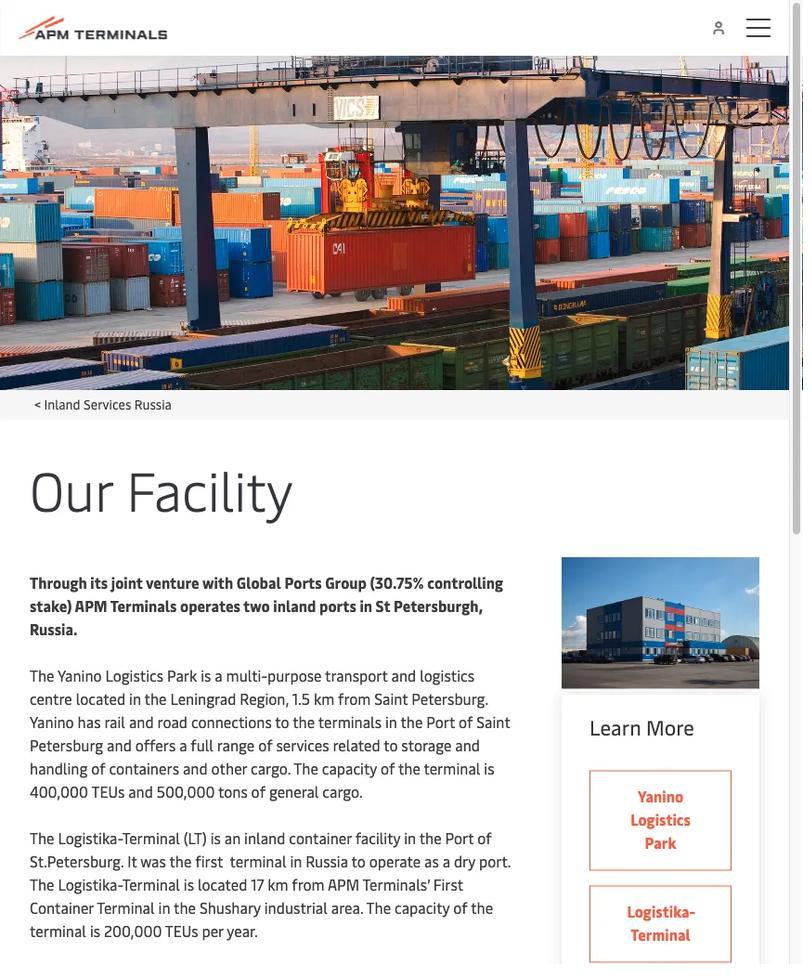 Task type: describe. For each thing, give the bounding box(es) containing it.
centre
[[30, 689, 72, 709]]

inland
[[44, 395, 81, 413]]

teus inside the yanino logistics park is a multi-purpose transport and logistics centre located in the leningrad region, 1.5 km from saint petersburg. yanino has rail and road connections to the terminals in the port of saint petersburg and offers a full range of services related to storage and handling of containers and other cargo. the capacity of the terminal is 400,000 teus and 500,000 tons of general cargo.
[[91, 782, 125, 802]]

is left the an at left bottom
[[211, 829, 221, 849]]

<
[[34, 395, 41, 413]]

per
[[202, 922, 224, 942]]

an
[[225, 829, 241, 849]]

km inside the yanino logistics park is a multi-purpose transport and logistics centre located in the leningrad region, 1.5 km from saint petersburg. yanino has rail and road connections to the terminals in the port of saint petersburg and offers a full range of services related to storage and handling of containers and other cargo. the capacity of the terminal is 400,000 teus and 500,000 tons of general cargo.
[[314, 689, 335, 709]]

200,000
[[104, 922, 162, 942]]

1 vertical spatial yanino
[[30, 712, 74, 732]]

first
[[434, 875, 464, 895]]

rail
[[104, 712, 125, 732]]

the down port.
[[471, 898, 494, 918]]

our facility
[[30, 452, 293, 525]]

dry
[[454, 852, 476, 872]]

controlling
[[428, 573, 504, 593]]

of right range
[[259, 736, 273, 756]]

petersburg
[[30, 736, 103, 756]]

other
[[211, 759, 247, 779]]

russia.
[[30, 619, 78, 639]]

road
[[158, 712, 188, 732]]

terminals
[[110, 596, 177, 616]]

0 vertical spatial to
[[275, 712, 290, 732]]

container
[[289, 829, 352, 849]]

and left logistics
[[392, 666, 417, 686]]

its
[[90, 573, 108, 593]]

two
[[244, 596, 270, 616]]

purpose
[[268, 666, 322, 686]]

park inside the yanino logistics park is a multi-purpose transport and logistics centre located in the leningrad region, 1.5 km from saint petersburg. yanino has rail and road connections to the terminals in the port of saint petersburg and offers a full range of services related to storage and handling of containers and other cargo. the capacity of the terminal is 400,000 teus and 500,000 tons of general cargo.
[[167, 666, 197, 686]]

inland inside through its joint venture with global ports group (30.75% controlling stake) apm terminals operates two inland ports in st petersburgh, russia.
[[274, 596, 316, 616]]

of down 'terminals'
[[381, 759, 395, 779]]

more
[[647, 713, 695, 741]]

ports
[[320, 596, 357, 616]]

the right was
[[170, 852, 192, 872]]

the yanino logistics park is a multi-purpose transport and logistics centre located in the leningrad region, 1.5 km from saint petersburg. yanino has rail and road connections to the terminals in the port of saint petersburg and offers a full range of services related to storage and handling of containers and other cargo. the capacity of the terminal is 400,000 teus and 500,000 tons of general cargo.
[[30, 666, 511, 802]]

in up the offers
[[129, 689, 141, 709]]

park inside yanino logistics park
[[646, 833, 677, 853]]

from inside the logistika-terminal (lt) is an inland container facility in the port of st.petersburg. it was the first  terminal in russia to operate as a dry port. the logistika-terminal is located 17 km from apm terminals' first container terminal in the shushary industrial area. the capacity of the terminal is 200,000 teus per year.
[[292, 875, 325, 895]]

500,000
[[157, 782, 215, 802]]

located inside the logistika-terminal (lt) is an inland container facility in the port of st.petersburg. it was the first  terminal in russia to operate as a dry port. the logistika-terminal is located 17 km from apm terminals' first container terminal in the shushary industrial area. the capacity of the terminal is 200,000 teus per year.
[[198, 875, 248, 895]]

group
[[325, 573, 367, 593]]

transport
[[325, 666, 388, 686]]

handling
[[30, 759, 88, 779]]

port inside the yanino logistics park is a multi-purpose transport and logistics centre located in the leningrad region, 1.5 km from saint petersburg. yanino has rail and road connections to the terminals in the port of saint petersburg and offers a full range of services related to storage and handling of containers and other cargo. the capacity of the terminal is 400,000 teus and 500,000 tons of general cargo.
[[427, 712, 456, 732]]

year.
[[227, 922, 258, 942]]

in right 'terminals'
[[386, 712, 398, 732]]

ports
[[285, 573, 322, 593]]

17
[[251, 875, 264, 895]]

stake)
[[30, 596, 72, 616]]

multi-
[[226, 666, 268, 686]]

yanino logistics park link
[[590, 771, 732, 871]]

in down container
[[290, 852, 302, 872]]

was
[[141, 852, 166, 872]]

facility
[[356, 829, 401, 849]]

full
[[191, 736, 214, 756]]

has
[[78, 712, 101, 732]]

located inside the yanino logistics park is a multi-purpose transport and logistics centre located in the leningrad region, 1.5 km from saint petersburg. yanino has rail and road connections to the terminals in the port of saint petersburg and offers a full range of services related to storage and handling of containers and other cargo. the capacity of the terminal is 400,000 teus and 500,000 tons of general cargo.
[[76, 689, 126, 709]]

our
[[30, 452, 113, 525]]

400,000
[[30, 782, 88, 802]]

is up leningrad
[[201, 666, 211, 686]]

logistika- terminal link
[[590, 886, 732, 963]]

as
[[425, 852, 439, 872]]

logistics inside yanino logistics park "link"
[[631, 810, 691, 830]]

and right rail
[[129, 712, 154, 732]]

1 vertical spatial logistika-
[[58, 875, 122, 895]]

teus inside the logistika-terminal (lt) is an inland container facility in the port of st.petersburg. it was the first  terminal in russia to operate as a dry port. the logistika-terminal is located 17 km from apm terminals' first container terminal in the shushary industrial area. the capacity of the terminal is 200,000 teus per year.
[[165, 922, 199, 942]]

area.
[[332, 898, 364, 918]]

the down the services
[[294, 759, 319, 779]]

offers
[[135, 736, 176, 756]]

2 vertical spatial terminal
[[30, 922, 86, 942]]

from inside the yanino logistics park is a multi-purpose transport and logistics centre located in the leningrad region, 1.5 km from saint petersburg. yanino has rail and road connections to the terminals in the port of saint petersburg and offers a full range of services related to storage and handling of containers and other cargo. the capacity of the terminal is 400,000 teus and 500,000 tons of general cargo.
[[338, 689, 371, 709]]

is down petersburg.
[[485, 759, 495, 779]]

capacity inside the logistika-terminal (lt) is an inland container facility in the port of st.petersburg. it was the first  terminal in russia to operate as a dry port. the logistika-terminal is located 17 km from apm terminals' first container terminal in the shushary industrial area. the capacity of the terminal is 200,000 teus per year.
[[395, 898, 450, 918]]

a inside the logistika-terminal (lt) is an inland container facility in the port of st.petersburg. it was the first  terminal in russia to operate as a dry port. the logistika-terminal is located 17 km from apm terminals' first container terminal in the shushary industrial area. the capacity of the terminal is 200,000 teus per year.
[[443, 852, 451, 872]]

and right storage
[[456, 736, 480, 756]]

operate
[[370, 852, 421, 872]]

the up container
[[30, 875, 54, 895]]

the logistika-terminal (lt) is an inland container facility in the port of st.petersburg. it was the first  terminal in russia to operate as a dry port. the logistika-terminal is located 17 km from apm terminals' first container terminal in the shushary industrial area. the capacity of the terminal is 200,000 teus per year.
[[30, 829, 511, 942]]

yanino logistics park image
[[562, 558, 760, 689]]

through
[[30, 573, 87, 593]]

in up "operate"
[[405, 829, 417, 849]]

terminals'
[[363, 875, 430, 895]]

1.5
[[293, 689, 310, 709]]



Task type: vqa. For each thing, say whether or not it's contained in the screenshot.
THE MY DASHBOARD
no



Task type: locate. For each thing, give the bounding box(es) containing it.
1 horizontal spatial saint
[[477, 712, 511, 732]]

a right as
[[443, 852, 451, 872]]

0 vertical spatial terminal
[[424, 759, 481, 779]]

0 vertical spatial teus
[[91, 782, 125, 802]]

1 horizontal spatial from
[[338, 689, 371, 709]]

general
[[269, 782, 319, 802]]

1 vertical spatial capacity
[[395, 898, 450, 918]]

1 vertical spatial a
[[180, 736, 187, 756]]

from up industrial
[[292, 875, 325, 895]]

venture
[[146, 573, 199, 593]]

0 vertical spatial km
[[314, 689, 335, 709]]

the up the services
[[293, 712, 315, 732]]

inland
[[274, 596, 316, 616], [245, 829, 286, 849]]

russia is of image
[[0, 56, 790, 390]]

apm
[[75, 596, 107, 616], [328, 875, 360, 895]]

park up leningrad
[[167, 666, 197, 686]]

and
[[392, 666, 417, 686], [129, 712, 154, 732], [107, 736, 132, 756], [456, 736, 480, 756], [183, 759, 208, 779], [128, 782, 153, 802]]

is left 200,000
[[90, 922, 100, 942]]

0 vertical spatial logistics
[[106, 666, 164, 686]]

1 vertical spatial park
[[646, 833, 677, 853]]

< inland services russia
[[34, 395, 172, 413]]

located
[[76, 689, 126, 709], [198, 875, 248, 895]]

the down terminals'
[[367, 898, 391, 918]]

the left 'shushary'
[[174, 898, 196, 918]]

russia right services
[[135, 395, 172, 413]]

joint
[[111, 573, 143, 593]]

0 horizontal spatial capacity
[[322, 759, 377, 779]]

and down rail
[[107, 736, 132, 756]]

to right related in the bottom of the page
[[384, 736, 398, 756]]

port up dry
[[446, 829, 474, 849]]

cargo. down related in the bottom of the page
[[323, 782, 363, 802]]

teus
[[91, 782, 125, 802], [165, 922, 199, 942]]

operates
[[180, 596, 241, 616]]

apm down its
[[75, 596, 107, 616]]

2 horizontal spatial terminal
[[424, 759, 481, 779]]

0 horizontal spatial teus
[[91, 782, 125, 802]]

capacity down related in the bottom of the page
[[322, 759, 377, 779]]

of down petersburg
[[91, 759, 106, 779]]

st.petersburg.
[[30, 852, 124, 872]]

0 vertical spatial located
[[76, 689, 126, 709]]

petersburgh,
[[394, 596, 483, 616]]

terminal
[[122, 829, 180, 849], [122, 875, 180, 895], [97, 898, 155, 918], [631, 925, 691, 945]]

st
[[376, 596, 391, 616]]

logistika- up st.petersburg.
[[58, 829, 122, 849]]

logistika-
[[58, 829, 122, 849], [58, 875, 122, 895], [628, 902, 696, 922]]

km right 17
[[268, 875, 288, 895]]

the down storage
[[399, 759, 421, 779]]

inland inside the logistika-terminal (lt) is an inland container facility in the port of st.petersburg. it was the first  terminal in russia to operate as a dry port. the logistika-terminal is located 17 km from apm terminals' first container terminal in the shushary industrial area. the capacity of the terminal is 200,000 teus per year.
[[245, 829, 286, 849]]

1 horizontal spatial located
[[198, 875, 248, 895]]

industrial
[[265, 898, 328, 918]]

capacity
[[322, 759, 377, 779], [395, 898, 450, 918]]

and down "containers"
[[128, 782, 153, 802]]

1 horizontal spatial terminal
[[230, 852, 287, 872]]

with
[[203, 573, 233, 593]]

1 horizontal spatial russia
[[306, 852, 349, 872]]

the up as
[[420, 829, 442, 849]]

teus left per on the left of page
[[165, 922, 199, 942]]

to inside the logistika-terminal (lt) is an inland container facility in the port of st.petersburg. it was the first  terminal in russia to operate as a dry port. the logistika-terminal is located 17 km from apm terminals' first container terminal in the shushary industrial area. the capacity of the terminal is 200,000 teus per year.
[[352, 852, 366, 872]]

yanino inside yanino logistics park
[[639, 786, 684, 806]]

tons
[[218, 782, 248, 802]]

1 horizontal spatial to
[[352, 852, 366, 872]]

yanino up centre at the left bottom of the page
[[58, 666, 102, 686]]

yanino logistics park
[[631, 786, 691, 853]]

is
[[201, 666, 211, 686], [485, 759, 495, 779], [211, 829, 221, 849], [184, 875, 194, 895], [90, 922, 100, 942]]

of down petersburg.
[[459, 712, 473, 732]]

yanino
[[58, 666, 102, 686], [30, 712, 74, 732], [639, 786, 684, 806]]

the up st.petersburg.
[[30, 829, 54, 849]]

the
[[145, 689, 167, 709], [293, 712, 315, 732], [401, 712, 423, 732], [399, 759, 421, 779], [420, 829, 442, 849], [170, 852, 192, 872], [174, 898, 196, 918], [471, 898, 494, 918]]

1 horizontal spatial km
[[314, 689, 335, 709]]

saint down petersburg.
[[477, 712, 511, 732]]

in
[[360, 596, 373, 616], [129, 689, 141, 709], [386, 712, 398, 732], [405, 829, 417, 849], [290, 852, 302, 872], [159, 898, 170, 918]]

related
[[333, 736, 381, 756]]

learn more
[[590, 713, 695, 741]]

1 vertical spatial logistics
[[631, 810, 691, 830]]

inland down ports
[[274, 596, 316, 616]]

container
[[30, 898, 94, 918]]

terminal down container
[[30, 922, 86, 942]]

through its joint venture with global ports group (30.75% controlling stake) apm terminals operates two inland ports in st petersburgh, russia.
[[30, 573, 504, 639]]

0 vertical spatial park
[[167, 666, 197, 686]]

port.
[[480, 852, 511, 872]]

teus down "containers"
[[91, 782, 125, 802]]

learn
[[590, 713, 642, 741]]

1 horizontal spatial a
[[215, 666, 223, 686]]

terminals
[[319, 712, 382, 732]]

range
[[217, 736, 255, 756]]

capacity inside the yanino logistics park is a multi-purpose transport and logistics centre located in the leningrad region, 1.5 km from saint petersburg. yanino has rail and road connections to the terminals in the port of saint petersburg and offers a full range of services related to storage and handling of containers and other cargo. the capacity of the terminal is 400,000 teus and 500,000 tons of general cargo.
[[322, 759, 377, 779]]

0 vertical spatial a
[[215, 666, 223, 686]]

1 vertical spatial terminal
[[230, 852, 287, 872]]

1 vertical spatial from
[[292, 875, 325, 895]]

to
[[275, 712, 290, 732], [384, 736, 398, 756], [352, 852, 366, 872]]

apm inside the logistika-terminal (lt) is an inland container facility in the port of st.petersburg. it was the first  terminal in russia to operate as a dry port. the logistika-terminal is located 17 km from apm terminals' first container terminal in the shushary industrial area. the capacity of the terminal is 200,000 teus per year.
[[328, 875, 360, 895]]

1 vertical spatial to
[[384, 736, 398, 756]]

of up port.
[[478, 829, 492, 849]]

shushary
[[200, 898, 261, 918]]

2 vertical spatial logistika-
[[628, 902, 696, 922]]

2 horizontal spatial to
[[384, 736, 398, 756]]

0 vertical spatial logistika-
[[58, 829, 122, 849]]

terminal down storage
[[424, 759, 481, 779]]

region,
[[240, 689, 289, 709]]

services
[[276, 736, 330, 756]]

1 vertical spatial russia
[[306, 852, 349, 872]]

a left full
[[180, 736, 187, 756]]

0 vertical spatial yanino
[[58, 666, 102, 686]]

0 vertical spatial from
[[338, 689, 371, 709]]

yanino down more
[[639, 786, 684, 806]]

of
[[459, 712, 473, 732], [259, 736, 273, 756], [91, 759, 106, 779], [381, 759, 395, 779], [252, 782, 266, 802], [478, 829, 492, 849], [454, 898, 468, 918]]

1 vertical spatial inland
[[245, 829, 286, 849]]

0 horizontal spatial from
[[292, 875, 325, 895]]

0 horizontal spatial a
[[180, 736, 187, 756]]

terminal inside the yanino logistics park is a multi-purpose transport and logistics centre located in the leningrad region, 1.5 km from saint petersburg. yanino has rail and road connections to the terminals in the port of saint petersburg and offers a full range of services related to storage and handling of containers and other cargo. the capacity of the terminal is 400,000 teus and 500,000 tons of general cargo.
[[424, 759, 481, 779]]

1 horizontal spatial capacity
[[395, 898, 450, 918]]

saint down transport
[[375, 689, 408, 709]]

logistics
[[420, 666, 475, 686]]

global
[[237, 573, 281, 593]]

2 vertical spatial yanino
[[639, 786, 684, 806]]

0 vertical spatial cargo.
[[251, 759, 291, 779]]

port down petersburg.
[[427, 712, 456, 732]]

to down the region,
[[275, 712, 290, 732]]

capacity down terminals'
[[395, 898, 450, 918]]

the up centre at the left bottom of the page
[[30, 666, 54, 686]]

1 vertical spatial apm
[[328, 875, 360, 895]]

km
[[314, 689, 335, 709], [268, 875, 288, 895]]

is down (lt)
[[184, 875, 194, 895]]

0 horizontal spatial park
[[167, 666, 197, 686]]

in inside through its joint venture with global ports group (30.75% controlling stake) apm terminals operates two inland ports in st petersburgh, russia.
[[360, 596, 373, 616]]

terminal inside logistika- terminal
[[631, 925, 691, 945]]

russia down container
[[306, 852, 349, 872]]

connections
[[191, 712, 272, 732]]

1 horizontal spatial teus
[[165, 922, 199, 942]]

1 horizontal spatial cargo.
[[323, 782, 363, 802]]

port
[[427, 712, 456, 732], [446, 829, 474, 849]]

0 vertical spatial inland
[[274, 596, 316, 616]]

0 horizontal spatial russia
[[135, 395, 172, 413]]

km inside the logistika-terminal (lt) is an inland container facility in the port of st.petersburg. it was the first  terminal in russia to operate as a dry port. the logistika-terminal is located 17 km from apm terminals' first container terminal in the shushary industrial area. the capacity of the terminal is 200,000 teus per year.
[[268, 875, 288, 895]]

(30.75%
[[370, 573, 424, 593]]

located up 'shushary'
[[198, 875, 248, 895]]

km right 1.5
[[314, 689, 335, 709]]

russia
[[135, 395, 172, 413], [306, 852, 349, 872]]

0 horizontal spatial terminal
[[30, 922, 86, 942]]

services
[[84, 395, 131, 413]]

2 vertical spatial to
[[352, 852, 366, 872]]

port inside the logistika-terminal (lt) is an inland container facility in the port of st.petersburg. it was the first  terminal in russia to operate as a dry port. the logistika-terminal is located 17 km from apm terminals' first container terminal in the shushary industrial area. the capacity of the terminal is 200,000 teus per year.
[[446, 829, 474, 849]]

0 vertical spatial saint
[[375, 689, 408, 709]]

1 vertical spatial port
[[446, 829, 474, 849]]

0 horizontal spatial cargo.
[[251, 759, 291, 779]]

containers
[[109, 759, 179, 779]]

the up storage
[[401, 712, 423, 732]]

1 vertical spatial located
[[198, 875, 248, 895]]

0 horizontal spatial km
[[268, 875, 288, 895]]

cargo.
[[251, 759, 291, 779], [323, 782, 363, 802]]

of right tons on the left bottom of page
[[252, 782, 266, 802]]

0 horizontal spatial apm
[[75, 596, 107, 616]]

petersburg.
[[412, 689, 489, 709]]

the up road
[[145, 689, 167, 709]]

(lt)
[[184, 829, 207, 849]]

0 horizontal spatial logistics
[[106, 666, 164, 686]]

terminal
[[424, 759, 481, 779], [230, 852, 287, 872], [30, 922, 86, 942]]

yanino down centre at the left bottom of the page
[[30, 712, 74, 732]]

0 vertical spatial apm
[[75, 596, 107, 616]]

inland services russia link
[[44, 395, 172, 413]]

it
[[127, 852, 137, 872]]

inland right the an at left bottom
[[245, 829, 286, 849]]

russia inside the logistika-terminal (lt) is an inland container facility in the port of st.petersburg. it was the first  terminal in russia to operate as a dry port. the logistika-terminal is located 17 km from apm terminals' first container terminal in the shushary industrial area. the capacity of the terminal is 200,000 teus per year.
[[306, 852, 349, 872]]

0 vertical spatial port
[[427, 712, 456, 732]]

facility
[[127, 452, 293, 525]]

terminal up 17
[[230, 852, 287, 872]]

2 horizontal spatial a
[[443, 852, 451, 872]]

1 vertical spatial teus
[[165, 922, 199, 942]]

and down full
[[183, 759, 208, 779]]

0 vertical spatial capacity
[[322, 759, 377, 779]]

1 horizontal spatial logistics
[[631, 810, 691, 830]]

0 horizontal spatial located
[[76, 689, 126, 709]]

in left st
[[360, 596, 373, 616]]

logistika- terminal
[[628, 902, 696, 945]]

2 vertical spatial a
[[443, 852, 451, 872]]

park up logistika- terminal
[[646, 833, 677, 853]]

to down the facility
[[352, 852, 366, 872]]

logistics
[[106, 666, 164, 686], [631, 810, 691, 830]]

logistika- down yanino logistics park "link"
[[628, 902, 696, 922]]

0 horizontal spatial saint
[[375, 689, 408, 709]]

0 horizontal spatial to
[[275, 712, 290, 732]]

a up leningrad
[[215, 666, 223, 686]]

1 vertical spatial saint
[[477, 712, 511, 732]]

the
[[30, 666, 54, 686], [294, 759, 319, 779], [30, 829, 54, 849], [30, 875, 54, 895], [367, 898, 391, 918]]

0 vertical spatial russia
[[135, 395, 172, 413]]

apm inside through its joint venture with global ports group (30.75% controlling stake) apm terminals operates two inland ports in st petersburgh, russia.
[[75, 596, 107, 616]]

storage
[[402, 736, 452, 756]]

apm up 'area.'
[[328, 875, 360, 895]]

in up 200,000
[[159, 898, 170, 918]]

1 horizontal spatial park
[[646, 833, 677, 853]]

logistika- down st.petersburg.
[[58, 875, 122, 895]]

1 vertical spatial cargo.
[[323, 782, 363, 802]]

from down transport
[[338, 689, 371, 709]]

of down the first
[[454, 898, 468, 918]]

logistics inside the yanino logistics park is a multi-purpose transport and logistics centre located in the leningrad region, 1.5 km from saint petersburg. yanino has rail and road connections to the terminals in the port of saint petersburg and offers a full range of services related to storage and handling of containers and other cargo. the capacity of the terminal is 400,000 teus and 500,000 tons of general cargo.
[[106, 666, 164, 686]]

1 horizontal spatial apm
[[328, 875, 360, 895]]

park
[[167, 666, 197, 686], [646, 833, 677, 853]]

1 vertical spatial km
[[268, 875, 288, 895]]

located up has
[[76, 689, 126, 709]]

leningrad
[[170, 689, 236, 709]]

cargo. up general
[[251, 759, 291, 779]]



